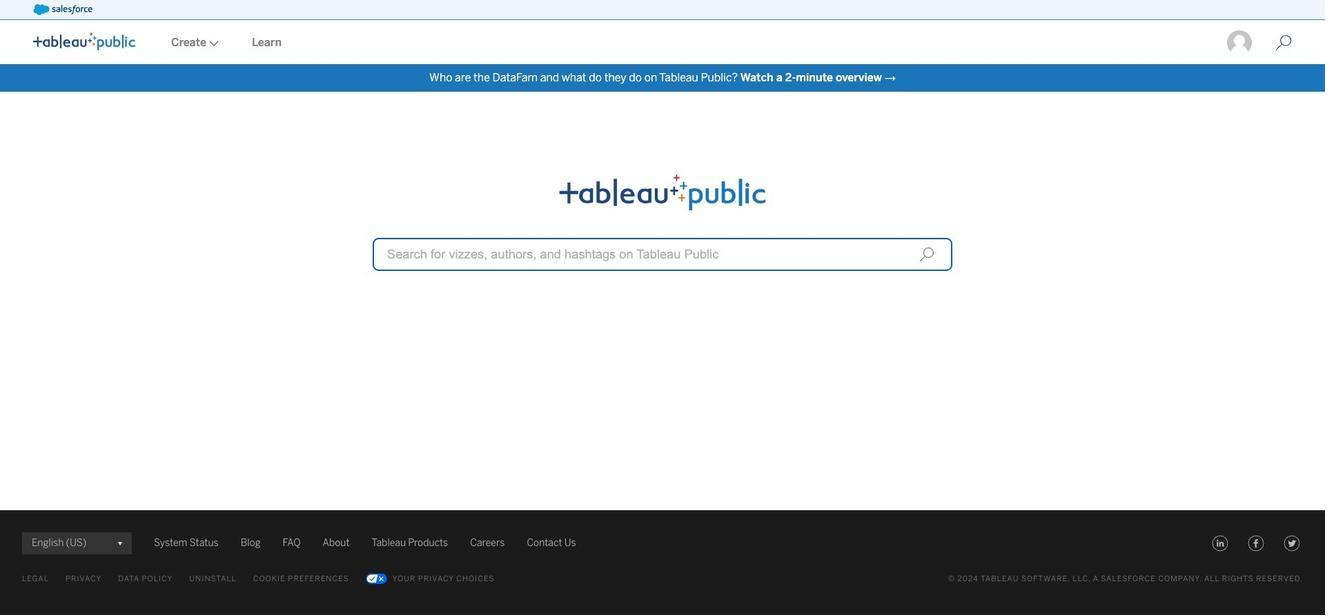 Task type: vqa. For each thing, say whether or not it's contained in the screenshot.
the Go to search image
yes



Task type: describe. For each thing, give the bounding box(es) containing it.
Search input field
[[373, 238, 953, 271]]

go to search image
[[1259, 35, 1309, 51]]

selected language element
[[32, 533, 122, 555]]

create image
[[206, 41, 219, 46]]



Task type: locate. For each thing, give the bounding box(es) containing it.
jacob.simon6557 image
[[1226, 29, 1254, 57]]

salesforce logo image
[[33, 4, 92, 15]]

logo image
[[33, 32, 135, 50]]

search image
[[919, 247, 935, 262]]



